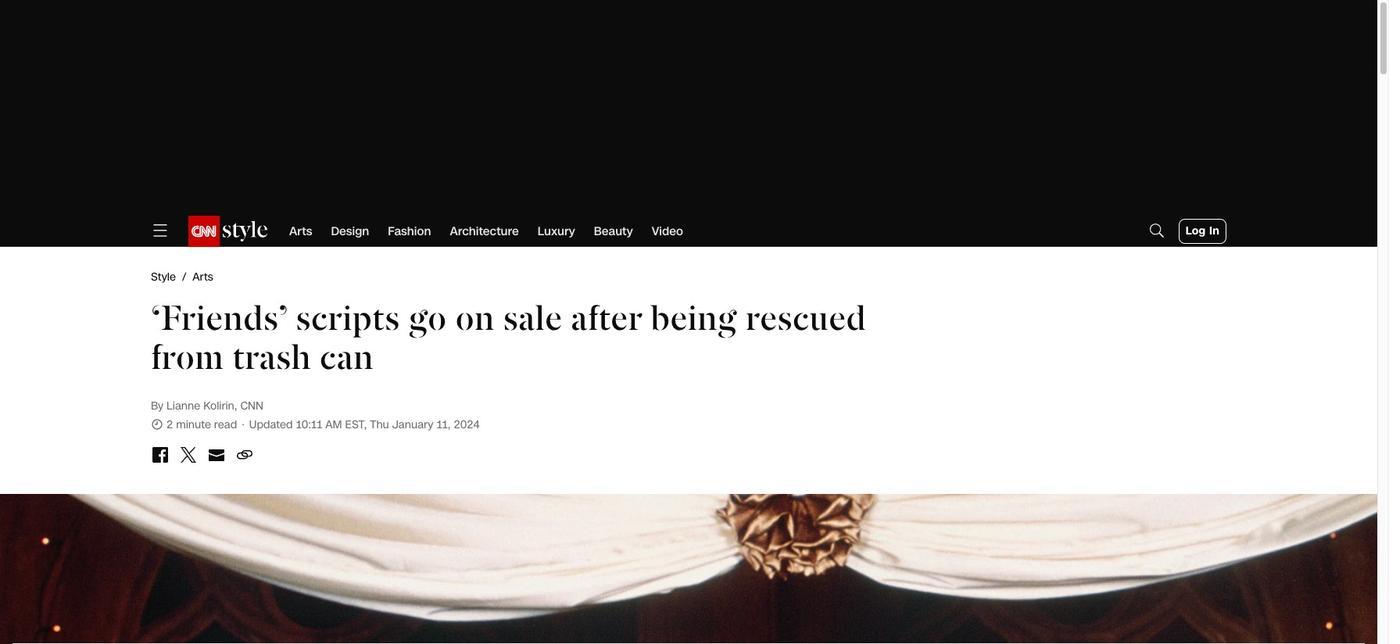 Task type: describe. For each thing, give the bounding box(es) containing it.
by lianne kolirin , cnn
[[151, 399, 263, 414]]

,
[[234, 399, 237, 414]]

style
[[151, 270, 176, 285]]

'friends'
[[151, 304, 287, 339]]

trash
[[232, 343, 311, 378]]

beauty link
[[594, 216, 633, 247]]

est,
[[345, 418, 367, 432]]

scripts
[[296, 304, 400, 339]]

0 horizontal spatial arts link
[[193, 270, 213, 285]]

log in link
[[1179, 219, 1227, 244]]

architecture link
[[450, 216, 519, 247]]

log in
[[1186, 224, 1220, 239]]

share with x image
[[179, 446, 198, 464]]

from
[[151, 343, 224, 378]]

luxury link
[[538, 216, 575, 247]]

/
[[182, 270, 186, 285]]

architecture
[[450, 224, 519, 239]]

after
[[571, 304, 642, 339]]

10:11
[[296, 418, 322, 432]]

beauty
[[594, 224, 633, 239]]

on
[[455, 304, 495, 339]]

log
[[1186, 224, 1206, 239]]

style / arts
[[151, 270, 213, 285]]

friends -- "the one with ross's wedding: part 2" episode 24 -- pictured: (l-r) matthew perry as chandler bing, jennifer aniston as rachel green, david schwimmer as ross geller, helen baxendale as emily waltham, courteney cox as monica geller, matt leblanc as joey tribbiani image
[[0, 494, 1378, 644]]

copy link to clipboard image
[[235, 446, 254, 464]]

11,
[[437, 418, 451, 432]]

by
[[151, 399, 164, 414]]

design
[[331, 224, 369, 239]]

thu
[[370, 418, 389, 432]]

luxury
[[538, 224, 575, 239]]

updated
[[249, 418, 293, 432]]



Task type: locate. For each thing, give the bounding box(es) containing it.
search icon image
[[1148, 221, 1166, 240]]

arts left design link
[[289, 224, 312, 239]]

am
[[326, 418, 342, 432]]

'friends' scripts go on sale after being rescued from trash can
[[151, 304, 866, 378]]

1 vertical spatial arts
[[193, 270, 213, 285]]

updated         10:11 am est, thu january 11, 2024
[[249, 418, 480, 432]]

share with email image
[[207, 446, 226, 464]]

in
[[1210, 224, 1220, 239]]

go
[[409, 304, 447, 339]]

2 minute read
[[163, 418, 240, 432]]

minute
[[176, 418, 211, 432]]

0 horizontal spatial arts
[[193, 270, 213, 285]]

arts link
[[289, 216, 312, 247], [193, 270, 213, 285]]

1 vertical spatial arts link
[[193, 270, 213, 285]]

read
[[214, 418, 237, 432]]

1 horizontal spatial arts link
[[289, 216, 312, 247]]

video
[[652, 224, 683, 239]]

arts link right /
[[193, 270, 213, 285]]

arts
[[289, 224, 312, 239], [193, 270, 213, 285]]

open menu icon image
[[151, 221, 170, 240]]

2
[[167, 418, 173, 432]]

0 vertical spatial arts link
[[289, 216, 312, 247]]

fashion link
[[388, 216, 431, 247]]

january
[[392, 418, 434, 432]]

design link
[[331, 216, 369, 247]]

0 vertical spatial arts
[[289, 224, 312, 239]]

video link
[[652, 216, 683, 247]]

1 horizontal spatial arts
[[289, 224, 312, 239]]

being
[[651, 304, 737, 339]]

fashion
[[388, 224, 431, 239]]

kolirin
[[203, 399, 234, 414]]

share with facebook image
[[151, 446, 170, 464]]

lianne
[[167, 399, 200, 414]]

style link
[[151, 270, 176, 285]]

can
[[320, 343, 374, 378]]

2024
[[454, 418, 480, 432]]

arts link left design link
[[289, 216, 312, 247]]

sale
[[503, 304, 562, 339]]

rescued
[[746, 304, 866, 339]]

cnn
[[240, 399, 263, 414]]

arts right /
[[193, 270, 213, 285]]



Task type: vqa. For each thing, say whether or not it's contained in the screenshot.
Search IMAGE
no



